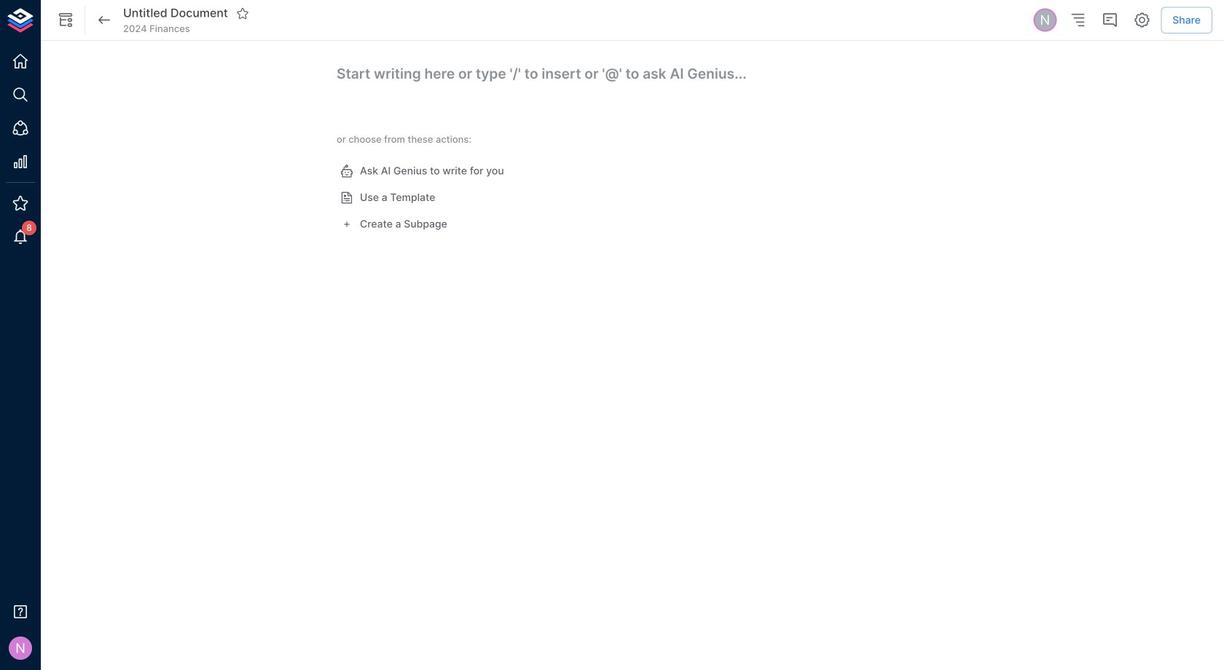 Task type: describe. For each thing, give the bounding box(es) containing it.
go back image
[[95, 11, 113, 29]]

table of contents image
[[1070, 11, 1087, 29]]

comments image
[[1102, 11, 1119, 29]]

show wiki image
[[57, 11, 74, 29]]

settings image
[[1134, 11, 1151, 29]]



Task type: vqa. For each thing, say whether or not it's contained in the screenshot.
Comments image
yes



Task type: locate. For each thing, give the bounding box(es) containing it.
favorite image
[[236, 7, 249, 20]]



